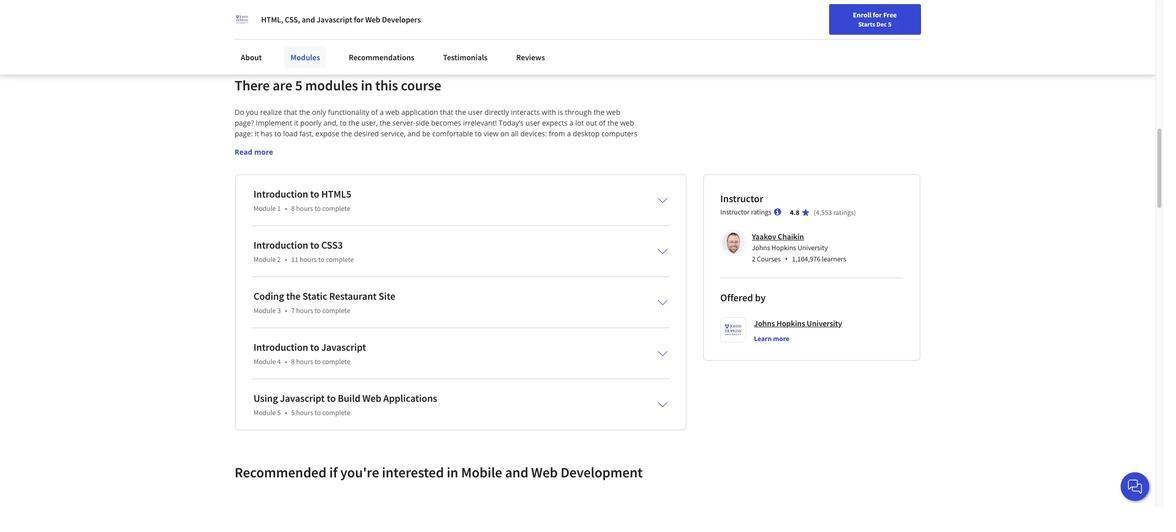 Task type: describe. For each thing, give the bounding box(es) containing it.
applications
[[384, 392, 437, 404]]

page:
[[235, 129, 253, 138]]

your inside find your new career link
[[858, 12, 871, 21]]

in for modules
[[361, 76, 373, 94]]

development
[[561, 463, 643, 482]]

4.8
[[790, 208, 800, 217]]

starts
[[859, 20, 876, 28]]

the right expose
[[341, 129, 352, 138]]

and right css,
[[302, 14, 315, 25]]

module for introduction to javascript
[[254, 357, 276, 366]]

introduction for introduction to css3
[[254, 238, 308, 251]]

reviews
[[516, 52, 545, 62]]

1 horizontal spatial user
[[526, 118, 541, 128]]

is
[[558, 107, 563, 117]]

0 horizontal spatial in
[[350, 13, 356, 23]]

coding
[[254, 290, 284, 302]]

yaakov chaikin image
[[722, 232, 745, 254]]

the up becomes
[[456, 107, 466, 117]]

chaikin
[[778, 231, 804, 242]]

career
[[887, 12, 907, 21]]

8 for html5
[[291, 204, 295, 213]]

1 vertical spatial a
[[570, 118, 574, 128]]

do
[[235, 107, 244, 117]]

introduction to javascript module 4 • 8 hours to complete
[[254, 341, 366, 366]]

johns inside yaakov chaikin johns hopkins university 2 courses • 1,104,976 learners
[[752, 243, 771, 252]]

new
[[873, 12, 886, 21]]

by
[[755, 291, 766, 304]]

mobile
[[461, 463, 503, 482]]

server-
[[393, 118, 416, 128]]

johns inside 'link'
[[754, 318, 775, 328]]

4,553
[[816, 208, 832, 217]]

for inside enroll for free starts dec 5
[[873, 10, 882, 19]]

share
[[252, 13, 272, 23]]

1 horizontal spatial ratings
[[834, 208, 854, 217]]

johns hopkins university
[[754, 318, 843, 328]]

0 vertical spatial user
[[468, 107, 483, 117]]

read more button
[[235, 146, 273, 157]]

hours for css3
[[300, 255, 317, 264]]

media
[[312, 13, 333, 23]]

yaakov
[[752, 231, 777, 242]]

enroll for free starts dec 5
[[853, 10, 897, 28]]

2 vertical spatial a
[[567, 129, 571, 138]]

find your new career link
[[838, 10, 912, 23]]

3
[[277, 306, 281, 315]]

7
[[291, 306, 295, 315]]

load
[[283, 129, 298, 138]]

0 vertical spatial a
[[380, 107, 384, 117]]

learn more
[[754, 334, 790, 343]]

introduction to css3 module 2 • 11 hours to complete
[[254, 238, 354, 264]]

web inside using javascript to build web applications module 5 • 5 hours to complete
[[363, 392, 382, 404]]

on inside do you realize that the only functionality of a web application that the user directly interacts with is through the web page? implement it poorly and, to the user, the server-side becomes irrelevant! today's user expects a lot out of the web page: it has to load fast, expose the desired service, and be comfortable to view on all devices: from a desktop computers to tablets and mobile phones. read more
[[501, 129, 509, 138]]

desktop
[[573, 129, 600, 138]]

expects
[[542, 118, 568, 128]]

html,
[[261, 14, 283, 25]]

interacts
[[511, 107, 540, 117]]

side
[[416, 118, 429, 128]]

site
[[379, 290, 396, 302]]

and right mobile on the bottom of page
[[505, 463, 529, 482]]

• inside using javascript to build web applications module 5 • 5 hours to complete
[[285, 408, 287, 417]]

there
[[235, 76, 270, 94]]

shopping cart: 1 item image
[[917, 8, 937, 24]]

from
[[549, 129, 565, 138]]

desired
[[354, 129, 379, 138]]

with
[[542, 107, 556, 117]]

2 horizontal spatial it
[[294, 118, 299, 128]]

service,
[[381, 129, 406, 138]]

you're
[[340, 463, 379, 482]]

javascript inside using javascript to build web applications module 5 • 5 hours to complete
[[280, 392, 325, 404]]

introduction for introduction to html5
[[254, 187, 308, 200]]

testimonials link
[[437, 46, 494, 68]]

0 horizontal spatial your
[[358, 13, 373, 23]]

through
[[565, 107, 592, 117]]

more inside do you realize that the only functionality of a web application that the user directly interacts with is through the web page? implement it poorly and, to the user, the server-side becomes irrelevant! today's user expects a lot out of the web page: it has to load fast, expose the desired service, and be comfortable to view on all devices: from a desktop computers to tablets and mobile phones. read more
[[254, 147, 273, 157]]

complete for css3
[[326, 255, 354, 264]]

the down functionality
[[349, 118, 360, 128]]

chat with us image
[[1128, 479, 1144, 495]]

find
[[843, 12, 856, 21]]

html5
[[321, 187, 352, 200]]

functionality
[[328, 107, 369, 117]]

more inside button
[[774, 334, 790, 343]]

modules
[[305, 76, 358, 94]]

phones.
[[307, 139, 334, 149]]

11
[[291, 255, 298, 264]]

0 horizontal spatial ratings
[[751, 207, 772, 216]]

module inside coding the static restaurant site module 3 • 7 hours to complete
[[254, 306, 276, 315]]

johns hopkins university link
[[754, 317, 843, 329]]

2 vertical spatial it
[[255, 129, 259, 138]]

• inside introduction to javascript module 4 • 8 hours to complete
[[285, 357, 287, 366]]

0 horizontal spatial for
[[354, 14, 364, 25]]

0 vertical spatial web
[[365, 14, 381, 25]]

learn more button
[[754, 333, 790, 344]]

out
[[586, 118, 597, 128]]

fast,
[[300, 129, 314, 138]]

2 vertical spatial web
[[531, 463, 558, 482]]

directly
[[485, 107, 509, 117]]

complete inside using javascript to build web applications module 5 • 5 hours to complete
[[322, 408, 351, 417]]

you
[[246, 107, 258, 117]]

expose
[[316, 129, 340, 138]]

has
[[261, 129, 273, 138]]

enroll
[[853, 10, 872, 19]]

• inside introduction to html5 module 1 • 8 hours to complete
[[285, 204, 287, 213]]

comfortable
[[433, 129, 473, 138]]

reviews link
[[510, 46, 551, 68]]

page?
[[235, 118, 254, 128]]

are
[[273, 76, 292, 94]]

modules
[[291, 52, 320, 62]]

yaakov chaikin link
[[752, 231, 804, 242]]

be
[[422, 129, 431, 138]]

)
[[854, 208, 857, 217]]

university inside yaakov chaikin johns hopkins university 2 courses • 1,104,976 learners
[[798, 243, 828, 252]]

course
[[401, 76, 442, 94]]



Task type: vqa. For each thing, say whether or not it's contained in the screenshot.


Task type: locate. For each thing, give the bounding box(es) containing it.
2 vertical spatial in
[[447, 463, 459, 482]]

introduction up 11
[[254, 238, 308, 251]]

• inside coding the static restaurant site module 3 • 7 hours to complete
[[285, 306, 287, 315]]

introduction up 4
[[254, 341, 308, 353]]

hopkins inside yaakov chaikin johns hopkins university 2 courses • 1,104,976 learners
[[772, 243, 797, 252]]

css,
[[285, 14, 300, 25]]

8
[[291, 204, 295, 213], [291, 357, 295, 366]]

johns hopkins university image
[[235, 12, 249, 27]]

module inside introduction to css3 module 2 • 11 hours to complete
[[254, 255, 276, 264]]

0 vertical spatial in
[[350, 13, 356, 23]]

university inside 'link'
[[807, 318, 843, 328]]

4
[[277, 357, 281, 366]]

it left "has"
[[255, 129, 259, 138]]

• inside yaakov chaikin johns hopkins university 2 courses • 1,104,976 learners
[[785, 253, 788, 264]]

1 horizontal spatial more
[[774, 334, 790, 343]]

0 horizontal spatial that
[[284, 107, 297, 117]]

module inside introduction to javascript module 4 • 8 hours to complete
[[254, 357, 276, 366]]

2 instructor from the top
[[721, 207, 750, 216]]

1 vertical spatial hopkins
[[777, 318, 806, 328]]

1 instructor from the top
[[721, 192, 764, 205]]

1 horizontal spatial of
[[599, 118, 606, 128]]

user up irrelevant!
[[468, 107, 483, 117]]

hours
[[296, 204, 313, 213], [300, 255, 317, 264], [296, 306, 313, 315], [296, 357, 313, 366], [296, 408, 313, 417]]

instructor up yaakov chaikin icon
[[721, 207, 750, 216]]

a
[[380, 107, 384, 117], [570, 118, 574, 128], [567, 129, 571, 138]]

1 horizontal spatial in
[[361, 76, 373, 94]]

the up 'out'
[[594, 107, 605, 117]]

module for introduction to html5
[[254, 204, 276, 213]]

and left be
[[408, 129, 420, 138]]

introduction to html5 module 1 • 8 hours to complete
[[254, 187, 352, 213]]

1 vertical spatial instructor
[[721, 207, 750, 216]]

hours for javascript
[[296, 357, 313, 366]]

in left this
[[361, 76, 373, 94]]

css3
[[321, 238, 343, 251]]

hours inside coding the static restaurant site module 3 • 7 hours to complete
[[296, 306, 313, 315]]

to inside coding the static restaurant site module 3 • 7 hours to complete
[[315, 306, 321, 315]]

implement
[[256, 118, 292, 128]]

modules link
[[285, 46, 326, 68]]

courses
[[757, 254, 781, 263]]

restaurant
[[329, 290, 377, 302]]

using
[[254, 392, 278, 404]]

it right share
[[273, 13, 278, 23]]

irrelevant!
[[463, 118, 497, 128]]

coding the static restaurant site module 3 • 7 hours to complete
[[254, 290, 396, 315]]

2 introduction from the top
[[254, 238, 308, 251]]

johns up the learn
[[754, 318, 775, 328]]

using javascript to build web applications module 5 • 5 hours to complete
[[254, 392, 437, 417]]

a right from
[[567, 129, 571, 138]]

instructor for instructor ratings
[[721, 207, 750, 216]]

0 vertical spatial 8
[[291, 204, 295, 213]]

developers
[[382, 14, 421, 25]]

of
[[371, 107, 378, 117], [599, 118, 606, 128]]

1 8 from the top
[[291, 204, 295, 213]]

1 vertical spatial 8
[[291, 357, 295, 366]]

about
[[241, 52, 262, 62]]

0 vertical spatial it
[[273, 13, 278, 23]]

ratings right '4,553'
[[834, 208, 854, 217]]

social
[[290, 13, 310, 23]]

view
[[484, 129, 499, 138]]

0 vertical spatial hopkins
[[772, 243, 797, 252]]

complete inside coding the static restaurant site module 3 • 7 hours to complete
[[322, 306, 351, 315]]

this
[[376, 76, 398, 94]]

( 4,553 ratings )
[[814, 208, 857, 217]]

and down "has"
[[268, 139, 281, 149]]

introduction inside introduction to javascript module 4 • 8 hours to complete
[[254, 341, 308, 353]]

8 inside introduction to html5 module 1 • 8 hours to complete
[[291, 204, 295, 213]]

0 vertical spatial more
[[254, 147, 273, 157]]

testimonials
[[443, 52, 488, 62]]

only
[[312, 107, 326, 117]]

None search field
[[146, 6, 391, 27]]

javascript inside introduction to javascript module 4 • 8 hours to complete
[[321, 341, 366, 353]]

2 8 from the top
[[291, 357, 295, 366]]

poorly
[[300, 118, 322, 128]]

1 horizontal spatial that
[[440, 107, 454, 117]]

complete inside introduction to html5 module 1 • 8 hours to complete
[[322, 204, 351, 213]]

3 introduction from the top
[[254, 341, 308, 353]]

0 vertical spatial of
[[371, 107, 378, 117]]

1 introduction from the top
[[254, 187, 308, 200]]

instructor for instructor
[[721, 192, 764, 205]]

user up devices:
[[526, 118, 541, 128]]

share it on social media and in your performance review
[[252, 13, 443, 23]]

the up computers
[[608, 118, 619, 128]]

5 inside enroll for free starts dec 5
[[889, 20, 892, 28]]

0 vertical spatial instructor
[[721, 192, 764, 205]]

tablets
[[243, 139, 266, 149]]

2 inside introduction to css3 module 2 • 11 hours to complete
[[277, 255, 281, 264]]

the inside coding the static restaurant site module 3 • 7 hours to complete
[[286, 290, 301, 302]]

hopkins up learn more button
[[777, 318, 806, 328]]

interested
[[382, 463, 444, 482]]

2 vertical spatial introduction
[[254, 341, 308, 353]]

0 horizontal spatial of
[[371, 107, 378, 117]]

8 right "1"
[[291, 204, 295, 213]]

1,104,976
[[793, 254, 821, 263]]

and right media
[[335, 13, 348, 23]]

1 vertical spatial introduction
[[254, 238, 308, 251]]

introduction inside introduction to css3 module 2 • 11 hours to complete
[[254, 238, 308, 251]]

1 vertical spatial of
[[599, 118, 606, 128]]

the up 7 on the bottom of the page
[[286, 290, 301, 302]]

module left 11
[[254, 255, 276, 264]]

today's
[[499, 118, 524, 128]]

8 for javascript
[[291, 357, 295, 366]]

that
[[284, 107, 297, 117], [440, 107, 454, 117]]

the up service,
[[380, 118, 391, 128]]

review
[[421, 13, 443, 23]]

javascript right social
[[317, 14, 352, 25]]

complete inside introduction to javascript module 4 • 8 hours to complete
[[322, 357, 351, 366]]

2 left the "courses"
[[752, 254, 756, 263]]

html, css, and javascript for web developers
[[261, 14, 421, 25]]

more
[[254, 147, 273, 157], [774, 334, 790, 343]]

module inside introduction to html5 module 1 • 8 hours to complete
[[254, 204, 276, 213]]

complete for html5
[[322, 204, 351, 213]]

build
[[338, 392, 361, 404]]

hours for html5
[[296, 204, 313, 213]]

javascript down coding the static restaurant site module 3 • 7 hours to complete
[[321, 341, 366, 353]]

introduction for introduction to javascript
[[254, 341, 308, 353]]

4 module from the top
[[254, 357, 276, 366]]

0 horizontal spatial more
[[254, 147, 273, 157]]

on left social
[[280, 13, 289, 23]]

a up service,
[[380, 107, 384, 117]]

1 vertical spatial johns
[[754, 318, 775, 328]]

javascript
[[317, 14, 352, 25], [321, 341, 366, 353], [280, 392, 325, 404]]

• inside introduction to css3 module 2 • 11 hours to complete
[[285, 255, 287, 264]]

instructor up instructor ratings
[[721, 192, 764, 205]]

complete for javascript
[[322, 357, 351, 366]]

2 that from the left
[[440, 107, 454, 117]]

in right media
[[350, 13, 356, 23]]

5
[[889, 20, 892, 28], [295, 76, 303, 94], [277, 408, 281, 417], [291, 408, 295, 417]]

1 that from the left
[[284, 107, 297, 117]]

a left lot in the top of the page
[[570, 118, 574, 128]]

complete
[[322, 204, 351, 213], [326, 255, 354, 264], [322, 306, 351, 315], [322, 357, 351, 366], [322, 408, 351, 417]]

1 module from the top
[[254, 204, 276, 213]]

ratings up yaakov
[[751, 207, 772, 216]]

university
[[798, 243, 828, 252], [807, 318, 843, 328]]

complete inside introduction to css3 module 2 • 11 hours to complete
[[326, 255, 354, 264]]

1 vertical spatial web
[[363, 392, 382, 404]]

hours inside introduction to html5 module 1 • 8 hours to complete
[[296, 204, 313, 213]]

0 vertical spatial on
[[280, 13, 289, 23]]

that up becomes
[[440, 107, 454, 117]]

module left 4
[[254, 357, 276, 366]]

of up user,
[[371, 107, 378, 117]]

module
[[254, 204, 276, 213], [254, 255, 276, 264], [254, 306, 276, 315], [254, 357, 276, 366], [254, 408, 276, 417]]

module left "1"
[[254, 204, 276, 213]]

(
[[814, 208, 816, 217]]

recommendations
[[349, 52, 415, 62]]

devices:
[[521, 129, 547, 138]]

1 horizontal spatial it
[[273, 13, 278, 23]]

for right media
[[354, 14, 364, 25]]

0 vertical spatial johns
[[752, 243, 771, 252]]

do you realize that the only functionality of a web application that the user directly interacts with is through the web page? implement it poorly and, to the user, the server-side becomes irrelevant! today's user expects a lot out of the web page: it has to load fast, expose the desired service, and be comfortable to view on all devices: from a desktop computers to tablets and mobile phones. read more
[[235, 107, 640, 157]]

complete down css3
[[326, 255, 354, 264]]

computers
[[602, 129, 638, 138]]

hours inside introduction to css3 module 2 • 11 hours to complete
[[300, 255, 317, 264]]

complete down html5
[[322, 204, 351, 213]]

johns down yaakov
[[752, 243, 771, 252]]

learn
[[754, 334, 772, 343]]

javascript right using
[[280, 392, 325, 404]]

of right 'out'
[[599, 118, 606, 128]]

mobile
[[283, 139, 306, 149]]

1 vertical spatial in
[[361, 76, 373, 94]]

1 horizontal spatial for
[[873, 10, 882, 19]]

2 module from the top
[[254, 255, 276, 264]]

in for interested
[[447, 463, 459, 482]]

1 horizontal spatial 2
[[752, 254, 756, 263]]

lot
[[576, 118, 584, 128]]

on left all
[[501, 129, 509, 138]]

1 horizontal spatial your
[[858, 12, 871, 21]]

2 left 11
[[277, 255, 281, 264]]

2 inside yaakov chaikin johns hopkins university 2 courses • 1,104,976 learners
[[752, 254, 756, 263]]

more down "has"
[[254, 147, 273, 157]]

0 horizontal spatial 2
[[277, 255, 281, 264]]

introduction inside introduction to html5 module 1 • 8 hours to complete
[[254, 187, 308, 200]]

module down using
[[254, 408, 276, 417]]

application
[[402, 107, 438, 117]]

8 right 4
[[291, 357, 295, 366]]

that right the realize
[[284, 107, 297, 117]]

in left mobile on the bottom of page
[[447, 463, 459, 482]]

it up the load
[[294, 118, 299, 128]]

0 horizontal spatial it
[[255, 129, 259, 138]]

performance
[[375, 13, 419, 23]]

web
[[386, 107, 400, 117], [607, 107, 621, 117], [621, 118, 635, 128]]

user
[[468, 107, 483, 117], [526, 118, 541, 128]]

0 horizontal spatial user
[[468, 107, 483, 117]]

module for introduction to css3
[[254, 255, 276, 264]]

1 horizontal spatial on
[[501, 129, 509, 138]]

hours inside using javascript to build web applications module 5 • 5 hours to complete
[[296, 408, 313, 417]]

8 inside introduction to javascript module 4 • 8 hours to complete
[[291, 357, 295, 366]]

becomes
[[431, 118, 461, 128]]

0 horizontal spatial on
[[280, 13, 289, 23]]

it
[[273, 13, 278, 23], [294, 118, 299, 128], [255, 129, 259, 138]]

complete down restaurant
[[322, 306, 351, 315]]

2 vertical spatial javascript
[[280, 392, 325, 404]]

hopkins inside 'link'
[[777, 318, 806, 328]]

free
[[884, 10, 897, 19]]

1 vertical spatial university
[[807, 318, 843, 328]]

1 vertical spatial javascript
[[321, 341, 366, 353]]

your
[[858, 12, 871, 21], [358, 13, 373, 23]]

hopkins down the yaakov chaikin link
[[772, 243, 797, 252]]

user,
[[362, 118, 378, 128]]

hours inside introduction to javascript module 4 • 8 hours to complete
[[296, 357, 313, 366]]

about link
[[235, 46, 268, 68]]

coursera career certificate image
[[728, 0, 898, 54]]

complete up build
[[322, 357, 351, 366]]

to
[[340, 118, 347, 128], [275, 129, 281, 138], [475, 129, 482, 138], [235, 139, 242, 149], [310, 187, 319, 200], [315, 204, 321, 213], [310, 238, 319, 251], [318, 255, 325, 264], [315, 306, 321, 315], [310, 341, 319, 353], [315, 357, 321, 366], [327, 392, 336, 404], [315, 408, 321, 417]]

1 vertical spatial it
[[294, 118, 299, 128]]

in
[[350, 13, 356, 23], [361, 76, 373, 94], [447, 463, 459, 482]]

read
[[235, 147, 253, 157]]

more right the learn
[[774, 334, 790, 343]]

3 module from the top
[[254, 306, 276, 315]]

module left 3
[[254, 306, 276, 315]]

1 vertical spatial user
[[526, 118, 541, 128]]

offered by
[[721, 291, 766, 304]]

1 vertical spatial more
[[774, 334, 790, 343]]

for up dec
[[873, 10, 882, 19]]

0 vertical spatial introduction
[[254, 187, 308, 200]]

1 vertical spatial on
[[501, 129, 509, 138]]

2 horizontal spatial in
[[447, 463, 459, 482]]

1
[[277, 204, 281, 213]]

the up poorly
[[299, 107, 310, 117]]

module inside using javascript to build web applications module 5 • 5 hours to complete
[[254, 408, 276, 417]]

introduction up "1"
[[254, 187, 308, 200]]

there are 5 modules in this course
[[235, 76, 442, 94]]

0 vertical spatial university
[[798, 243, 828, 252]]

instructor
[[721, 192, 764, 205], [721, 207, 750, 216]]

complete down build
[[322, 408, 351, 417]]

5 module from the top
[[254, 408, 276, 417]]

0 vertical spatial javascript
[[317, 14, 352, 25]]

realize
[[260, 107, 282, 117]]



